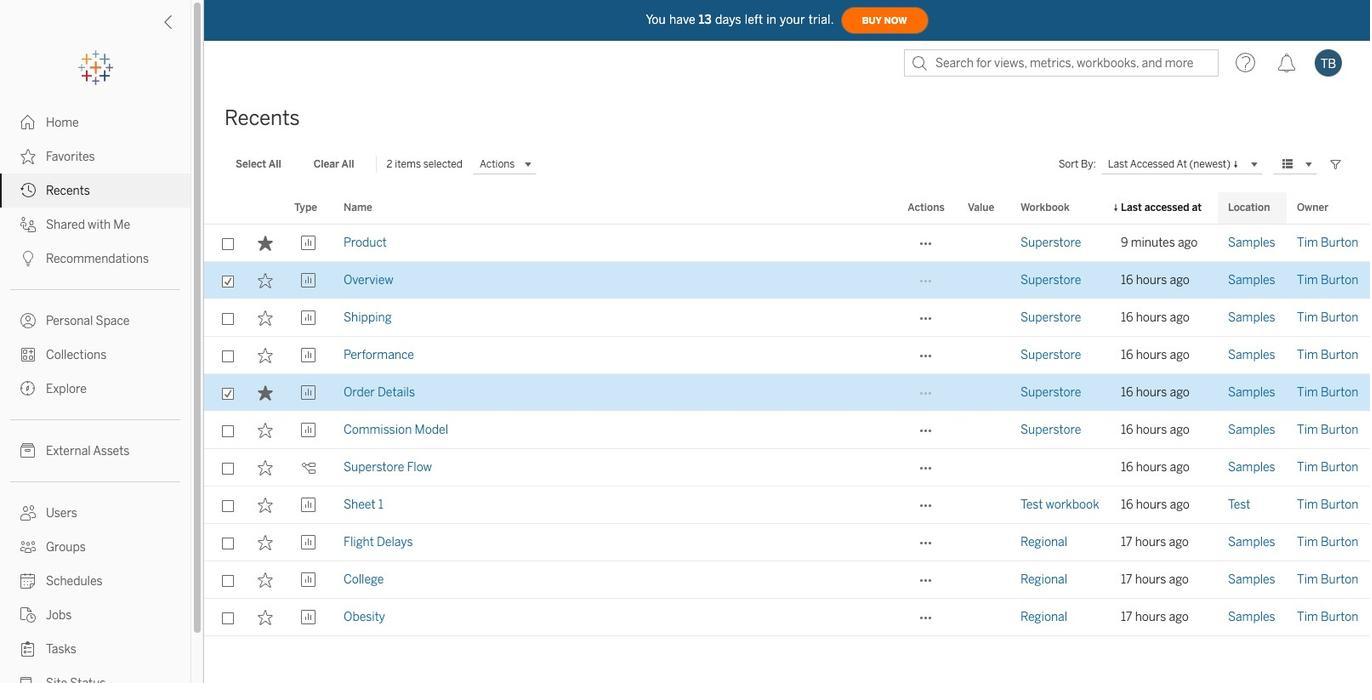Task type: describe. For each thing, give the bounding box(es) containing it.
view image for sheet 1
[[301, 498, 316, 513]]

test workbook link
[[1021, 487, 1100, 524]]

accessed
[[1131, 158, 1175, 169]]

clear all
[[314, 158, 354, 170]]

at
[[1177, 158, 1188, 169]]

name
[[344, 202, 373, 214]]

home
[[46, 116, 79, 130]]

by text only_f5he34f image for favorites
[[20, 149, 36, 164]]

actions
[[908, 202, 945, 214]]

test link
[[1229, 487, 1251, 524]]

shared with me
[[46, 218, 130, 232]]

16 hours ago for superstore flow
[[1121, 460, 1190, 475]]

tim burton for college
[[1298, 573, 1359, 587]]

with
[[88, 218, 111, 232]]

sheet 1
[[344, 498, 384, 512]]

performance
[[344, 348, 414, 362]]

ago for commission model
[[1170, 423, 1190, 437]]

clear
[[314, 158, 339, 170]]

samples link for order details
[[1229, 374, 1276, 412]]

burton for college
[[1321, 573, 1359, 587]]

13
[[699, 12, 712, 27]]

2
[[387, 158, 393, 170]]

16 for performance
[[1121, 348, 1134, 362]]

tim burton link for shipping
[[1298, 300, 1359, 337]]

tim burton for obesity
[[1298, 610, 1359, 625]]

row containing commission model
[[204, 412, 1371, 449]]

samples link for commission model
[[1229, 412, 1276, 449]]

row containing overview
[[204, 262, 1371, 300]]

collections
[[46, 348, 107, 362]]

tim burton for order details
[[1298, 385, 1359, 400]]

9 minutes ago
[[1121, 236, 1198, 250]]

by text only_f5he34f image for jobs
[[20, 608, 36, 623]]

superstore link for shipping
[[1021, 300, 1082, 337]]

assets
[[93, 444, 130, 459]]

last accessed at
[[1121, 202, 1202, 214]]

16 for overview
[[1121, 273, 1134, 288]]

tim burton for sheet 1
[[1298, 498, 1359, 512]]

tim burton link for college
[[1298, 562, 1359, 599]]

superstore flow
[[344, 460, 432, 475]]

cell for sheet 1
[[958, 487, 1011, 524]]

regional link for flight delays
[[1021, 524, 1068, 562]]

burton for overview
[[1321, 273, 1359, 288]]

view image for performance
[[301, 348, 316, 363]]

by text only_f5he34f image for collections
[[20, 347, 36, 362]]

hours for performance
[[1136, 348, 1168, 362]]

tim burton link for sheet 1
[[1298, 487, 1359, 524]]

accessed
[[1145, 202, 1190, 214]]

favorites link
[[0, 140, 191, 174]]

recommendations link
[[0, 242, 191, 276]]

Search for views, metrics, workbooks, and more text field
[[904, 49, 1219, 77]]

buy now
[[862, 15, 908, 26]]

space
[[96, 314, 130, 328]]

schedules link
[[0, 564, 191, 598]]

groups link
[[0, 530, 191, 564]]

tasks link
[[0, 632, 191, 666]]

cell for superstore flow
[[958, 449, 1011, 487]]

tim burton for product
[[1298, 236, 1359, 250]]

by text only_f5he34f image for personal space
[[20, 313, 36, 328]]

last for last accessed at
[[1121, 202, 1143, 214]]

samples link for obesity
[[1229, 599, 1276, 636]]

shared with me link
[[0, 208, 191, 242]]

shared
[[46, 218, 85, 232]]

row containing shipping
[[204, 300, 1371, 337]]

ago for flight delays
[[1170, 535, 1189, 550]]

commission
[[344, 423, 412, 437]]

test for test
[[1229, 498, 1251, 512]]

select all button
[[225, 154, 292, 174]]

obesity link
[[344, 599, 385, 636]]

tim burton for superstore flow
[[1298, 460, 1359, 475]]

tasks
[[46, 642, 77, 657]]

recents inside main navigation. press the up and down arrow keys to access links. element
[[46, 184, 90, 198]]

samples link for superstore flow
[[1229, 449, 1276, 487]]

external assets
[[46, 444, 130, 459]]

by text only_f5he34f image for recents
[[20, 183, 36, 198]]

your
[[780, 12, 805, 27]]

tim burton link for commission model
[[1298, 412, 1359, 449]]

grid containing product
[[204, 192, 1371, 683]]

hours for obesity
[[1136, 610, 1167, 625]]

tim burton link for flight delays
[[1298, 524, 1359, 562]]

superstore for product superstore link
[[1021, 236, 1082, 250]]

details
[[378, 385, 415, 400]]

17 for obesity
[[1121, 610, 1133, 625]]

17 hours ago for college
[[1121, 573, 1189, 587]]

16 for sheet 1
[[1121, 498, 1134, 512]]

ago for performance
[[1170, 348, 1190, 362]]

at
[[1193, 202, 1202, 214]]

commission model
[[344, 423, 448, 437]]

schedules
[[46, 574, 103, 589]]

view image for shipping
[[301, 311, 316, 326]]

have
[[670, 12, 696, 27]]

in
[[767, 12, 777, 27]]

tim burton link for superstore flow
[[1298, 449, 1359, 487]]

16 for superstore flow
[[1121, 460, 1134, 475]]

cell for shipping
[[958, 300, 1011, 337]]

sort by:
[[1059, 158, 1097, 170]]

flight delays link
[[344, 524, 413, 562]]

workbook
[[1046, 498, 1100, 512]]

trial.
[[809, 12, 834, 27]]

view image for college
[[301, 573, 316, 588]]

superstore for superstore link associated with performance
[[1021, 348, 1082, 362]]

superstore for superstore link associated with shipping
[[1021, 311, 1082, 325]]

personal
[[46, 314, 93, 328]]

order details
[[344, 385, 415, 400]]

regional for obesity
[[1021, 610, 1068, 625]]

sheet
[[344, 498, 376, 512]]

select all
[[236, 158, 281, 170]]

product link
[[344, 225, 387, 262]]

now
[[885, 15, 908, 26]]

row containing college
[[204, 562, 1371, 599]]

by text only_f5he34f image for recommendations
[[20, 251, 36, 266]]

order details link
[[344, 374, 415, 412]]

recommendations
[[46, 252, 149, 266]]

collections link
[[0, 338, 191, 372]]

hours for shipping
[[1136, 311, 1168, 325]]

tim burton for flight delays
[[1298, 535, 1359, 550]]

row containing sheet 1
[[204, 487, 1371, 524]]

by:
[[1082, 158, 1097, 170]]

clear all button
[[303, 154, 365, 174]]

tim burton link for product
[[1298, 225, 1359, 262]]

shipping link
[[344, 300, 392, 337]]

1 horizontal spatial recents
[[225, 106, 300, 130]]

buy now button
[[841, 7, 929, 34]]

samples link for shipping
[[1229, 300, 1276, 337]]

flow image
[[301, 460, 316, 476]]

navigation panel element
[[0, 51, 191, 683]]

9
[[1121, 236, 1129, 250]]

row containing superstore flow
[[204, 449, 1371, 487]]

you have 13 days left in your trial.
[[646, 12, 834, 27]]

superstore link for commission model
[[1021, 412, 1082, 449]]

samples for commission model
[[1229, 423, 1276, 437]]

burton for order details
[[1321, 385, 1359, 400]]

hours for order details
[[1136, 385, 1168, 400]]

tim for commission model
[[1298, 423, 1319, 437]]

ago for sheet 1
[[1170, 498, 1190, 512]]

personal space link
[[0, 304, 191, 338]]

model
[[415, 423, 448, 437]]

ago for obesity
[[1170, 610, 1189, 625]]

explore
[[46, 382, 87, 397]]

superstore flow link
[[344, 449, 432, 487]]



Task type: vqa. For each thing, say whether or not it's contained in the screenshot.


Task type: locate. For each thing, give the bounding box(es) containing it.
4 16 from the top
[[1121, 385, 1134, 400]]

view image left obesity link in the bottom left of the page
[[301, 610, 316, 625]]

by text only_f5he34f image left shared
[[20, 217, 36, 232]]

6 by text only_f5he34f image from the top
[[20, 443, 36, 459]]

sheet 1 link
[[344, 487, 384, 524]]

by text only_f5he34f image left jobs
[[20, 608, 36, 623]]

burton for commission model
[[1321, 423, 1359, 437]]

4 tim burton from the top
[[1298, 348, 1359, 362]]

value
[[968, 202, 995, 214]]

all inside the select all button
[[269, 158, 281, 170]]

3 tim from the top
[[1298, 311, 1319, 325]]

16 hours ago
[[1121, 273, 1190, 288], [1121, 311, 1190, 325], [1121, 348, 1190, 362], [1121, 385, 1190, 400], [1121, 423, 1190, 437], [1121, 460, 1190, 475], [1121, 498, 1190, 512]]

4 tim from the top
[[1298, 348, 1319, 362]]

7 samples from the top
[[1229, 460, 1276, 475]]

16 hours ago for performance
[[1121, 348, 1190, 362]]

samples link for college
[[1229, 562, 1276, 599]]

view image for obesity
[[301, 610, 316, 625]]

regional link for obesity
[[1021, 599, 1068, 636]]

5 16 from the top
[[1121, 423, 1134, 437]]

row
[[204, 225, 1371, 262], [204, 262, 1371, 300], [204, 300, 1371, 337], [204, 337, 1371, 374], [204, 374, 1371, 412], [204, 412, 1371, 449], [204, 449, 1371, 487], [204, 487, 1371, 524], [204, 524, 1371, 562], [204, 562, 1371, 599], [204, 599, 1371, 636]]

11 tim burton from the top
[[1298, 610, 1359, 625]]

last inside dropdown button
[[1108, 158, 1129, 169]]

2 16 from the top
[[1121, 311, 1134, 325]]

1 vertical spatial 17
[[1121, 573, 1133, 587]]

by text only_f5he34f image left explore
[[20, 381, 36, 397]]

16 hours ago for overview
[[1121, 273, 1190, 288]]

5 superstore link from the top
[[1021, 374, 1082, 412]]

college
[[344, 573, 384, 587]]

16 hours ago for commission model
[[1121, 423, 1190, 437]]

1 row from the top
[[204, 225, 1371, 262]]

by text only_f5he34f image left tasks
[[20, 642, 36, 657]]

8 tim burton link from the top
[[1298, 487, 1359, 524]]

cell for overview
[[958, 262, 1011, 300]]

0 horizontal spatial test
[[1021, 498, 1043, 512]]

by text only_f5he34f image inside favorites link
[[20, 149, 36, 164]]

owner
[[1298, 202, 1329, 214]]

4 samples link from the top
[[1229, 337, 1276, 374]]

superstore link for performance
[[1021, 337, 1082, 374]]

performance link
[[344, 337, 414, 374]]

by text only_f5he34f image
[[20, 115, 36, 130], [20, 251, 36, 266], [20, 313, 36, 328], [20, 505, 36, 521], [20, 539, 36, 555], [20, 676, 36, 683]]

1 vertical spatial last
[[1121, 202, 1143, 214]]

by text only_f5he34f image inside shared with me link
[[20, 217, 36, 232]]

4 by text only_f5he34f image from the top
[[20, 505, 36, 521]]

recents up the select all button
[[225, 106, 300, 130]]

0 vertical spatial 17 hours ago
[[1121, 535, 1189, 550]]

0 vertical spatial last
[[1108, 158, 1129, 169]]

users
[[46, 506, 77, 521]]

3 tim burton from the top
[[1298, 311, 1359, 325]]

tim for product
[[1298, 236, 1319, 250]]

6 16 hours ago from the top
[[1121, 460, 1190, 475]]

by text only_f5he34f image inside recents link
[[20, 183, 36, 198]]

favorites
[[46, 150, 95, 164]]

by text only_f5he34f image left 'recommendations'
[[20, 251, 36, 266]]

hours for superstore flow
[[1136, 460, 1168, 475]]

2 test from the left
[[1229, 498, 1251, 512]]

by text only_f5he34f image left schedules
[[20, 573, 36, 589]]

burton for superstore flow
[[1321, 460, 1359, 475]]

5 view image from the top
[[301, 573, 316, 588]]

2 vertical spatial regional
[[1021, 610, 1068, 625]]

view image left order
[[301, 385, 316, 401]]

5 burton from the top
[[1321, 385, 1359, 400]]

tim for overview
[[1298, 273, 1319, 288]]

5 samples link from the top
[[1229, 374, 1276, 412]]

by text only_f5he34f image left users
[[20, 505, 36, 521]]

samples for college
[[1229, 573, 1276, 587]]

view image left overview link in the top left of the page
[[301, 273, 316, 288]]

regional link for college
[[1021, 562, 1068, 599]]

by text only_f5he34f image left groups
[[20, 539, 36, 555]]

view image down type
[[301, 236, 316, 251]]

1 16 from the top
[[1121, 273, 1134, 288]]

2 row from the top
[[204, 262, 1371, 300]]

4 by text only_f5he34f image from the top
[[20, 347, 36, 362]]

all for select all
[[269, 158, 281, 170]]

jobs
[[46, 608, 72, 623]]

view image
[[301, 273, 316, 288], [301, 385, 316, 401], [301, 423, 316, 438], [301, 535, 316, 551], [301, 573, 316, 588]]

8 burton from the top
[[1321, 498, 1359, 512]]

hours for sheet 1
[[1136, 498, 1168, 512]]

all
[[269, 158, 281, 170], [342, 158, 354, 170]]

7 16 from the top
[[1121, 498, 1134, 512]]

tim burton
[[1298, 236, 1359, 250], [1298, 273, 1359, 288], [1298, 311, 1359, 325], [1298, 348, 1359, 362], [1298, 385, 1359, 400], [1298, 423, 1359, 437], [1298, 460, 1359, 475], [1298, 498, 1359, 512], [1298, 535, 1359, 550], [1298, 573, 1359, 587], [1298, 610, 1359, 625]]

samples for order details
[[1229, 385, 1276, 400]]

17 hours ago for flight delays
[[1121, 535, 1189, 550]]

by text only_f5he34f image down favorites link
[[20, 183, 36, 198]]

tim
[[1298, 236, 1319, 250], [1298, 273, 1319, 288], [1298, 311, 1319, 325], [1298, 348, 1319, 362], [1298, 385, 1319, 400], [1298, 423, 1319, 437], [1298, 460, 1319, 475], [1298, 498, 1319, 512], [1298, 535, 1319, 550], [1298, 573, 1319, 587], [1298, 610, 1319, 625]]

by text only_f5he34f image inside groups link
[[20, 539, 36, 555]]

6 samples from the top
[[1229, 423, 1276, 437]]

burton for performance
[[1321, 348, 1359, 362]]

3 samples from the top
[[1229, 311, 1276, 325]]

1 horizontal spatial test
[[1229, 498, 1251, 512]]

1 samples link from the top
[[1229, 225, 1276, 262]]

tim for sheet 1
[[1298, 498, 1319, 512]]

17 for college
[[1121, 573, 1133, 587]]

1 samples from the top
[[1229, 236, 1276, 250]]

16 hours ago for shipping
[[1121, 311, 1190, 325]]

burton for obesity
[[1321, 610, 1359, 625]]

4 superstore link from the top
[[1021, 337, 1082, 374]]

1 view image from the top
[[301, 273, 316, 288]]

burton for shipping
[[1321, 311, 1359, 325]]

grid
[[204, 192, 1371, 683]]

view image left flight
[[301, 535, 316, 551]]

1 regional from the top
[[1021, 535, 1068, 550]]

1 17 from the top
[[1121, 535, 1133, 550]]

3 by text only_f5he34f image from the top
[[20, 217, 36, 232]]

regional
[[1021, 535, 1068, 550], [1021, 573, 1068, 587], [1021, 610, 1068, 625]]

commission model link
[[344, 412, 448, 449]]

all right clear
[[342, 158, 354, 170]]

ago for shipping
[[1170, 311, 1190, 325]]

3 by text only_f5he34f image from the top
[[20, 313, 36, 328]]

samples for flight delays
[[1229, 535, 1276, 550]]

16 for commission model
[[1121, 423, 1134, 437]]

11 tim from the top
[[1298, 610, 1319, 625]]

0 vertical spatial recents
[[225, 106, 300, 130]]

product
[[344, 236, 387, 250]]

by text only_f5he34f image inside explore link
[[20, 381, 36, 397]]

2 by text only_f5he34f image from the top
[[20, 183, 36, 198]]

17 hours ago
[[1121, 535, 1189, 550], [1121, 573, 1189, 587], [1121, 610, 1189, 625]]

hours
[[1136, 273, 1168, 288], [1136, 311, 1168, 325], [1136, 348, 1168, 362], [1136, 385, 1168, 400], [1136, 423, 1168, 437], [1136, 460, 1168, 475], [1136, 498, 1168, 512], [1136, 535, 1167, 550], [1136, 573, 1167, 587], [1136, 610, 1167, 625]]

samples for shipping
[[1229, 311, 1276, 325]]

1 vertical spatial regional
[[1021, 573, 1068, 587]]

2 vertical spatial 17 hours ago
[[1121, 610, 1189, 625]]

location
[[1229, 202, 1271, 214]]

by text only_f5he34f image inside 'personal space' link
[[20, 313, 36, 328]]

2 all from the left
[[342, 158, 354, 170]]

last left accessed
[[1121, 202, 1143, 214]]

tim for flight delays
[[1298, 535, 1319, 550]]

2 regional from the top
[[1021, 573, 1068, 587]]

view image for overview
[[301, 273, 316, 288]]

5 tim burton from the top
[[1298, 385, 1359, 400]]

6 16 from the top
[[1121, 460, 1134, 475]]

users link
[[0, 496, 191, 530]]

9 tim from the top
[[1298, 535, 1319, 550]]

3 regional from the top
[[1021, 610, 1068, 625]]

2 16 hours ago from the top
[[1121, 311, 1190, 325]]

delays
[[377, 535, 413, 550]]

9 tim burton from the top
[[1298, 535, 1359, 550]]

11 burton from the top
[[1321, 610, 1359, 625]]

1 vertical spatial recents
[[46, 184, 90, 198]]

recents
[[225, 106, 300, 130], [46, 184, 90, 198]]

by text only_f5he34f image left personal
[[20, 313, 36, 328]]

1 vertical spatial 17 hours ago
[[1121, 573, 1189, 587]]

superstore
[[1021, 236, 1082, 250], [1021, 273, 1082, 288], [1021, 311, 1082, 325], [1021, 348, 1082, 362], [1021, 385, 1082, 400], [1021, 423, 1082, 437], [344, 460, 404, 475]]

row containing obesity
[[204, 599, 1371, 636]]

4 view image from the top
[[301, 535, 316, 551]]

tim for shipping
[[1298, 311, 1319, 325]]

2 samples from the top
[[1229, 273, 1276, 288]]

tim burton link for obesity
[[1298, 599, 1359, 636]]

1 regional link from the top
[[1021, 524, 1068, 562]]

by text only_f5he34f image inside the recommendations link
[[20, 251, 36, 266]]

8 row from the top
[[204, 487, 1371, 524]]

flow
[[407, 460, 432, 475]]

9 samples from the top
[[1229, 573, 1276, 587]]

recents link
[[0, 174, 191, 208]]

superstore for superstore link corresponding to commission model
[[1021, 423, 1082, 437]]

6 tim from the top
[[1298, 423, 1319, 437]]

you
[[646, 12, 666, 27]]

3 samples link from the top
[[1229, 300, 1276, 337]]

personal space
[[46, 314, 130, 328]]

1 all from the left
[[269, 158, 281, 170]]

4 burton from the top
[[1321, 348, 1359, 362]]

superstore for superstore link associated with order details
[[1021, 385, 1082, 400]]

view image left shipping link
[[301, 311, 316, 326]]

7 row from the top
[[204, 449, 1371, 487]]

3 burton from the top
[[1321, 311, 1359, 325]]

row containing product
[[204, 225, 1371, 262]]

burton for flight delays
[[1321, 535, 1359, 550]]

4 16 hours ago from the top
[[1121, 385, 1190, 400]]

row containing order details
[[204, 374, 1371, 412]]

row containing performance
[[204, 337, 1371, 374]]

burton
[[1321, 236, 1359, 250], [1321, 273, 1359, 288], [1321, 311, 1359, 325], [1321, 348, 1359, 362], [1321, 385, 1359, 400], [1321, 423, 1359, 437], [1321, 460, 1359, 475], [1321, 498, 1359, 512], [1321, 535, 1359, 550], [1321, 573, 1359, 587], [1321, 610, 1359, 625]]

by text only_f5he34f image inside the collections link
[[20, 347, 36, 362]]

2 items selected
[[387, 158, 463, 170]]

test for test workbook
[[1021, 498, 1043, 512]]

2 regional link from the top
[[1021, 562, 1068, 599]]

minutes
[[1131, 236, 1176, 250]]

0 horizontal spatial all
[[269, 158, 281, 170]]

2 tim burton from the top
[[1298, 273, 1359, 288]]

by text only_f5he34f image for groups
[[20, 539, 36, 555]]

samples link for flight delays
[[1229, 524, 1276, 562]]

overview link
[[344, 262, 394, 300]]

tim burton link for overview
[[1298, 262, 1359, 300]]

flight delays
[[344, 535, 413, 550]]

by text only_f5he34f image inside external assets link
[[20, 443, 36, 459]]

2 superstore link from the top
[[1021, 262, 1082, 300]]

college link
[[344, 562, 384, 599]]

0 vertical spatial regional
[[1021, 535, 1068, 550]]

2 17 hours ago from the top
[[1121, 573, 1189, 587]]

me
[[113, 218, 130, 232]]

all for clear all
[[342, 158, 354, 170]]

ago for overview
[[1170, 273, 1190, 288]]

by text only_f5he34f image left favorites
[[20, 149, 36, 164]]

6 by text only_f5he34f image from the top
[[20, 676, 36, 683]]

17
[[1121, 535, 1133, 550], [1121, 573, 1133, 587], [1121, 610, 1133, 625]]

jobs link
[[0, 598, 191, 632]]

samples link for overview
[[1229, 262, 1276, 300]]

by text only_f5he34f image for users
[[20, 505, 36, 521]]

samples for superstore flow
[[1229, 460, 1276, 475]]

3 superstore link from the top
[[1021, 300, 1082, 337]]

samples for overview
[[1229, 273, 1276, 288]]

7 tim from the top
[[1298, 460, 1319, 475]]

superstore for superstore flow
[[344, 460, 404, 475]]

view image down flow "icon"
[[301, 498, 316, 513]]

5 by text only_f5he34f image from the top
[[20, 381, 36, 397]]

4 view image from the top
[[301, 498, 316, 513]]

external
[[46, 444, 91, 459]]

samples link for performance
[[1229, 337, 1276, 374]]

by text only_f5he34f image inside jobs link
[[20, 608, 36, 623]]

flight
[[344, 535, 374, 550]]

by text only_f5he34f image inside tasks link
[[20, 642, 36, 657]]

6 tim burton from the top
[[1298, 423, 1359, 437]]

2 tim burton link from the top
[[1298, 262, 1359, 300]]

16 hours ago for sheet 1
[[1121, 498, 1190, 512]]

home link
[[0, 106, 191, 140]]

1 tim burton from the top
[[1298, 236, 1359, 250]]

6 burton from the top
[[1321, 423, 1359, 437]]

hours for overview
[[1136, 273, 1168, 288]]

by text only_f5he34f image down tasks link
[[20, 676, 36, 683]]

tim for obesity
[[1298, 610, 1319, 625]]

1 by text only_f5he34f image from the top
[[20, 149, 36, 164]]

samples for obesity
[[1229, 610, 1276, 625]]

superstore link for overview
[[1021, 262, 1082, 300]]

ago for superstore flow
[[1170, 460, 1190, 475]]

by text only_f5he34f image for tasks
[[20, 642, 36, 657]]

test
[[1021, 498, 1043, 512], [1229, 498, 1251, 512]]

list view image
[[1281, 157, 1296, 172]]

row group containing product
[[204, 225, 1371, 636]]

view image up flow "icon"
[[301, 423, 316, 438]]

order
[[344, 385, 375, 400]]

2 view image from the top
[[301, 385, 316, 401]]

left
[[745, 12, 763, 27]]

samples link for product
[[1229, 225, 1276, 262]]

10 samples link from the top
[[1229, 599, 1276, 636]]

by text only_f5he34f image left "external"
[[20, 443, 36, 459]]

by text only_f5he34f image
[[20, 149, 36, 164], [20, 183, 36, 198], [20, 217, 36, 232], [20, 347, 36, 362], [20, 381, 36, 397], [20, 443, 36, 459], [20, 573, 36, 589], [20, 608, 36, 623], [20, 642, 36, 657]]

(newest)
[[1190, 158, 1231, 169]]

16
[[1121, 273, 1134, 288], [1121, 311, 1134, 325], [1121, 348, 1134, 362], [1121, 385, 1134, 400], [1121, 423, 1134, 437], [1121, 460, 1134, 475], [1121, 498, 1134, 512]]

0 vertical spatial 17
[[1121, 535, 1133, 550]]

all inside clear all button
[[342, 158, 354, 170]]

buy
[[862, 15, 882, 26]]

1 16 hours ago from the top
[[1121, 273, 1190, 288]]

samples link
[[1229, 225, 1276, 262], [1229, 262, 1276, 300], [1229, 300, 1276, 337], [1229, 337, 1276, 374], [1229, 374, 1276, 412], [1229, 412, 1276, 449], [1229, 449, 1276, 487], [1229, 524, 1276, 562], [1229, 562, 1276, 599], [1229, 599, 1276, 636]]

view image
[[301, 236, 316, 251], [301, 311, 316, 326], [301, 348, 316, 363], [301, 498, 316, 513], [301, 610, 316, 625]]

samples
[[1229, 236, 1276, 250], [1229, 273, 1276, 288], [1229, 311, 1276, 325], [1229, 348, 1276, 362], [1229, 385, 1276, 400], [1229, 423, 1276, 437], [1229, 460, 1276, 475], [1229, 535, 1276, 550], [1229, 573, 1276, 587], [1229, 610, 1276, 625]]

view image left performance link
[[301, 348, 316, 363]]

2 burton from the top
[[1321, 273, 1359, 288]]

2 vertical spatial 17
[[1121, 610, 1133, 625]]

1
[[378, 498, 384, 512]]

2 tim from the top
[[1298, 273, 1319, 288]]

7 tim burton from the top
[[1298, 460, 1359, 475]]

cell for performance
[[958, 337, 1011, 374]]

workbook
[[1021, 202, 1070, 214]]

5 by text only_f5he34f image from the top
[[20, 539, 36, 555]]

tim burton for overview
[[1298, 273, 1359, 288]]

samples for performance
[[1229, 348, 1276, 362]]

5 tim burton link from the top
[[1298, 374, 1359, 412]]

2 by text only_f5he34f image from the top
[[20, 251, 36, 266]]

type
[[294, 202, 317, 214]]

17 for flight delays
[[1121, 535, 1133, 550]]

days
[[716, 12, 742, 27]]

superstore link for product
[[1021, 225, 1082, 262]]

ago for product
[[1178, 236, 1198, 250]]

recents up shared
[[46, 184, 90, 198]]

items
[[395, 158, 421, 170]]

tim for order details
[[1298, 385, 1319, 400]]

3 view image from the top
[[301, 348, 316, 363]]

10 burton from the top
[[1321, 573, 1359, 587]]

last accessed at (newest)
[[1108, 158, 1231, 169]]

samples for product
[[1229, 236, 1276, 250]]

main navigation. press the up and down arrow keys to access links. element
[[0, 106, 191, 683]]

8 by text only_f5he34f image from the top
[[20, 608, 36, 623]]

hours for flight delays
[[1136, 535, 1167, 550]]

by text only_f5he34f image inside home link
[[20, 115, 36, 130]]

tim burton for shipping
[[1298, 311, 1359, 325]]

all right select
[[269, 158, 281, 170]]

test inside test workbook link
[[1021, 498, 1043, 512]]

cell for college
[[958, 562, 1011, 599]]

tim burton link for performance
[[1298, 337, 1359, 374]]

7 burton from the top
[[1321, 460, 1359, 475]]

external assets link
[[0, 434, 191, 468]]

view image for product
[[301, 236, 316, 251]]

by text only_f5he34f image inside the users link
[[20, 505, 36, 521]]

6 tim burton link from the top
[[1298, 412, 1359, 449]]

view image left college link
[[301, 573, 316, 588]]

1 by text only_f5he34f image from the top
[[20, 115, 36, 130]]

8 tim burton from the top
[[1298, 498, 1359, 512]]

tim burton link
[[1298, 225, 1359, 262], [1298, 262, 1359, 300], [1298, 300, 1359, 337], [1298, 337, 1359, 374], [1298, 374, 1359, 412], [1298, 412, 1359, 449], [1298, 449, 1359, 487], [1298, 487, 1359, 524], [1298, 524, 1359, 562], [1298, 562, 1359, 599], [1298, 599, 1359, 636]]

groups
[[46, 540, 86, 555]]

1 tim from the top
[[1298, 236, 1319, 250]]

by text only_f5he34f image for shared with me
[[20, 217, 36, 232]]

by text only_f5he34f image inside schedules link
[[20, 573, 36, 589]]

shipping
[[344, 311, 392, 325]]

0 horizontal spatial recents
[[46, 184, 90, 198]]

9 row from the top
[[204, 524, 1371, 562]]

regional link
[[1021, 524, 1068, 562], [1021, 562, 1068, 599], [1021, 599, 1068, 636]]

16 hours ago for order details
[[1121, 385, 1190, 400]]

last
[[1108, 158, 1129, 169], [1121, 202, 1143, 214]]

row containing flight delays
[[204, 524, 1371, 562]]

by text only_f5he34f image left the collections at left bottom
[[20, 347, 36, 362]]

selected
[[423, 158, 463, 170]]

test workbook
[[1021, 498, 1100, 512]]

6 row from the top
[[204, 412, 1371, 449]]

by text only_f5he34f image left home on the top left
[[20, 115, 36, 130]]

cell
[[958, 225, 1011, 262], [958, 262, 1011, 300], [958, 300, 1011, 337], [958, 337, 1011, 374], [958, 374, 1011, 412], [958, 412, 1011, 449], [958, 449, 1011, 487], [1011, 449, 1111, 487], [958, 487, 1011, 524], [958, 524, 1011, 562], [958, 562, 1011, 599], [958, 599, 1011, 636]]

4 tim burton link from the top
[[1298, 337, 1359, 374]]

3 regional link from the top
[[1021, 599, 1068, 636]]

select
[[236, 158, 266, 170]]

regional for college
[[1021, 573, 1068, 587]]

last inside grid
[[1121, 202, 1143, 214]]

last accessed at (newest) button
[[1102, 154, 1264, 174]]

last for last accessed at (newest)
[[1108, 158, 1129, 169]]

3 row from the top
[[204, 300, 1371, 337]]

5 samples from the top
[[1229, 385, 1276, 400]]

3 view image from the top
[[301, 423, 316, 438]]

last right by:
[[1108, 158, 1129, 169]]

1 superstore link from the top
[[1021, 225, 1082, 262]]

3 16 from the top
[[1121, 348, 1134, 362]]

3 17 from the top
[[1121, 610, 1133, 625]]

1 tim burton link from the top
[[1298, 225, 1359, 262]]

regional for flight delays
[[1021, 535, 1068, 550]]

1 horizontal spatial all
[[342, 158, 354, 170]]

ago
[[1178, 236, 1198, 250], [1170, 273, 1190, 288], [1170, 311, 1190, 325], [1170, 348, 1190, 362], [1170, 385, 1190, 400], [1170, 423, 1190, 437], [1170, 460, 1190, 475], [1170, 498, 1190, 512], [1170, 535, 1189, 550], [1170, 573, 1189, 587], [1170, 610, 1189, 625]]

row group
[[204, 225, 1371, 636]]



